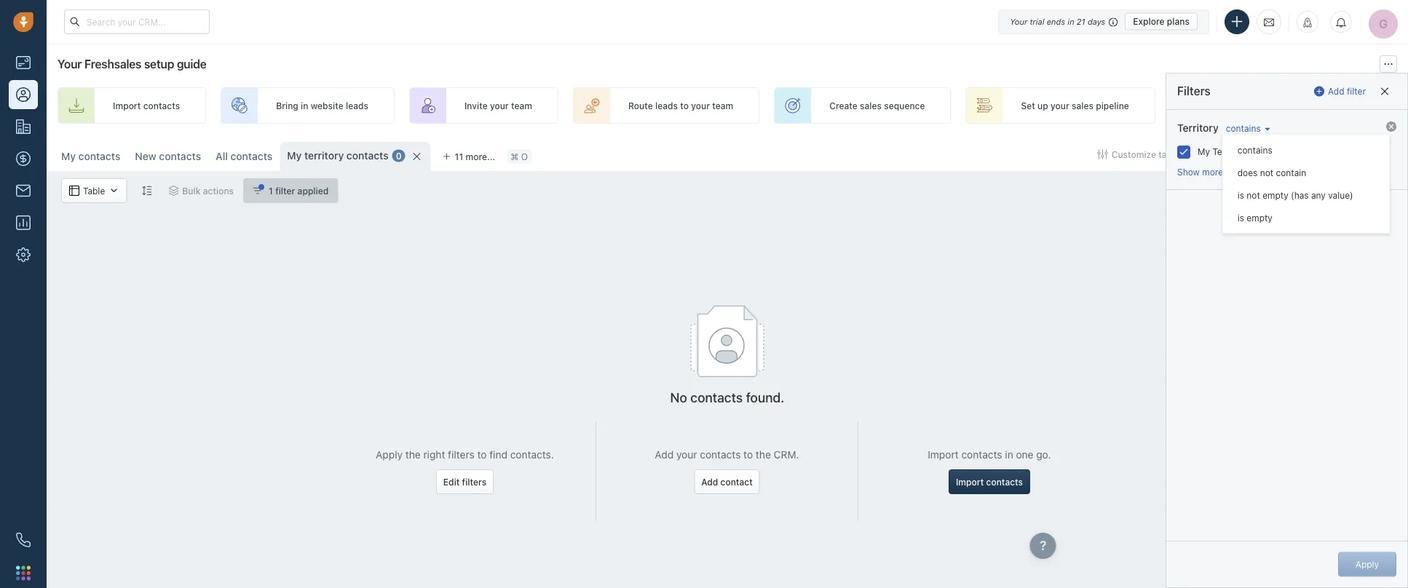 Task type: vqa. For each thing, say whether or not it's contained in the screenshot.
Your to the bottom
yes



Task type: locate. For each thing, give the bounding box(es) containing it.
empty down is not empty (has any value)
[[1247, 213, 1273, 223]]

add contact up value)
[[1342, 149, 1394, 159]]

0 horizontal spatial filter
[[275, 186, 295, 196]]

my for my contacts
[[61, 150, 76, 162]]

does
[[1238, 168, 1258, 178]]

1 vertical spatial container_wx8msf4aqz5i3rn1 image
[[168, 186, 179, 196]]

table button
[[61, 178, 127, 203]]

1 leads from the left
[[346, 100, 368, 111]]

0 horizontal spatial team
[[511, 100, 532, 111]]

1 horizontal spatial in
[[1005, 449, 1013, 461]]

filter
[[1347, 86, 1366, 96], [275, 186, 295, 196]]

container_wx8msf4aqz5i3rn1 image for bulk
[[168, 186, 179, 196]]

1 horizontal spatial sales
[[1072, 100, 1094, 111]]

container_wx8msf4aqz5i3rn1 image for table dropdown button
[[69, 186, 79, 196]]

2 horizontal spatial to
[[743, 449, 753, 461]]

contacts down import contacts in one go.
[[986, 477, 1023, 487]]

import contacts button down import contacts in one go.
[[949, 469, 1030, 494]]

add contact button down add your contacts to the crm.
[[694, 469, 760, 494]]

add contact
[[1342, 149, 1394, 159], [701, 477, 753, 487]]

1 horizontal spatial container_wx8msf4aqz5i3rn1 image
[[1098, 149, 1108, 159]]

no
[[670, 390, 687, 405]]

invite
[[464, 100, 488, 111]]

freshworks switcher image
[[16, 566, 31, 580]]

territories
[[1213, 147, 1254, 157]]

team
[[511, 100, 532, 111], [712, 100, 733, 111]]

the left "right"
[[405, 449, 421, 461]]

contact down add your contacts to the crm.
[[720, 477, 753, 487]]

your
[[490, 100, 509, 111], [691, 100, 710, 111], [1051, 100, 1069, 111], [676, 449, 697, 461]]

the left crm. at the right bottom of page
[[756, 449, 771, 461]]

import contacts in one go.
[[928, 449, 1051, 461]]

in right the bring
[[301, 100, 308, 111]]

is for is empty
[[1238, 213, 1244, 223]]

new contacts button
[[128, 142, 208, 171], [135, 150, 201, 162]]

leads right the route
[[655, 100, 678, 111]]

set up your sales pipeline link
[[966, 87, 1155, 124]]

freshsales
[[84, 57, 141, 71]]

0 vertical spatial contains
[[1226, 123, 1261, 133]]

filters
[[448, 449, 474, 461], [462, 477, 486, 487]]

contact down add filter
[[1361, 149, 1394, 159]]

1 is from the top
[[1238, 190, 1244, 200]]

my for my territories
[[1198, 147, 1210, 157]]

sales
[[860, 100, 882, 111], [1072, 100, 1094, 111]]

filter inside button
[[275, 186, 295, 196]]

new contacts
[[135, 150, 201, 162]]

0 horizontal spatial add contact button
[[694, 469, 760, 494]]

add filter
[[1328, 86, 1366, 96]]

container_wx8msf4aqz5i3rn1 image
[[1098, 149, 1108, 159], [168, 186, 179, 196]]

contacts
[[143, 100, 180, 111], [1246, 149, 1283, 159], [347, 150, 389, 162], [78, 150, 120, 162], [159, 150, 201, 162], [230, 150, 273, 162], [690, 390, 743, 405], [700, 449, 741, 461], [961, 449, 1002, 461], [986, 477, 1023, 487]]

container_wx8msf4aqz5i3rn1 image inside the 1 filter applied button
[[253, 186, 263, 196]]

filters
[[1177, 84, 1211, 98]]

not up the is empty
[[1247, 190, 1260, 200]]

container_wx8msf4aqz5i3rn1 image right table
[[109, 186, 119, 196]]

in left 21
[[1068, 17, 1074, 26]]

import contacts for import contacts link
[[113, 100, 180, 111]]

0 vertical spatial your
[[1010, 17, 1027, 26]]

contain
[[1276, 168, 1306, 178]]

1 horizontal spatial import contacts
[[956, 477, 1023, 487]]

my up table dropdown button
[[61, 150, 76, 162]]

show more
[[1177, 167, 1223, 177]]

bring in website leads
[[276, 100, 368, 111]]

guide
[[177, 57, 206, 71]]

0 horizontal spatial your
[[58, 57, 82, 71]]

leads right website
[[346, 100, 368, 111]]

edit filters button
[[436, 469, 494, 494]]

container_wx8msf4aqz5i3rn1 image
[[69, 186, 79, 196], [109, 186, 119, 196], [253, 186, 263, 196]]

0 vertical spatial add contact
[[1342, 149, 1394, 159]]

0 vertical spatial container_wx8msf4aqz5i3rn1 image
[[1098, 149, 1108, 159]]

filters right edit at the bottom of page
[[462, 477, 486, 487]]

1 sales from the left
[[860, 100, 882, 111]]

1 vertical spatial add contact button
[[694, 469, 760, 494]]

1 vertical spatial add contact
[[701, 477, 753, 487]]

2 horizontal spatial my
[[1198, 147, 1210, 157]]

sales left pipeline
[[1072, 100, 1094, 111]]

contains inside dropdown button
[[1226, 123, 1261, 133]]

0 horizontal spatial the
[[405, 449, 421, 461]]

1 the from the left
[[405, 449, 421, 461]]

to left find
[[477, 449, 487, 461]]

your for your freshsales setup guide
[[58, 57, 82, 71]]

0 horizontal spatial contact
[[720, 477, 753, 487]]

add
[[1328, 86, 1344, 96], [1225, 100, 1242, 111], [1342, 149, 1359, 159], [655, 449, 674, 461], [701, 477, 718, 487]]

o
[[521, 151, 528, 162]]

edit
[[443, 477, 460, 487]]

not
[[1260, 168, 1274, 178], [1247, 190, 1260, 200]]

contacts right all
[[230, 150, 273, 162]]

import contacts button
[[1197, 142, 1291, 167], [949, 469, 1030, 494]]

container_wx8msf4aqz5i3rn1 image inside bulk actions button
[[168, 186, 179, 196]]

3 container_wx8msf4aqz5i3rn1 image from the left
[[253, 186, 263, 196]]

contains
[[1226, 123, 1261, 133], [1238, 145, 1272, 155]]

ends
[[1047, 17, 1065, 26]]

setup
[[144, 57, 174, 71]]

add contact down add your contacts to the crm.
[[701, 477, 753, 487]]

0 vertical spatial import contacts
[[113, 100, 180, 111]]

1 horizontal spatial team
[[712, 100, 733, 111]]

not right does
[[1260, 168, 1274, 178]]

0 horizontal spatial add contact
[[701, 477, 753, 487]]

1 horizontal spatial container_wx8msf4aqz5i3rn1 image
[[109, 186, 119, 196]]

2 horizontal spatial import contacts
[[1216, 149, 1283, 159]]

import contacts button up does
[[1197, 142, 1291, 167]]

0 vertical spatial import contacts button
[[1197, 142, 1291, 167]]

container_wx8msf4aqz5i3rn1 image left customize
[[1098, 149, 1108, 159]]

filter for 1
[[275, 186, 295, 196]]

contacts right new
[[159, 150, 201, 162]]

route leads to your team link
[[573, 87, 760, 124]]

2 is from the top
[[1238, 213, 1244, 223]]

1 horizontal spatial my
[[287, 150, 302, 162]]

21
[[1077, 17, 1085, 26]]

leads
[[346, 100, 368, 111], [655, 100, 678, 111]]

add contact button up value)
[[1323, 142, 1401, 167]]

my
[[1198, 147, 1210, 157], [287, 150, 302, 162], [61, 150, 76, 162]]

crm.
[[774, 449, 799, 461]]

no contacts found.
[[670, 390, 784, 405]]

invite your team link
[[409, 87, 558, 124]]

my left territory
[[287, 150, 302, 162]]

apply the right filters to find contacts.
[[376, 449, 554, 461]]

1 horizontal spatial add contact
[[1342, 149, 1394, 159]]

container_wx8msf4aqz5i3rn1 image left table
[[69, 186, 79, 196]]

find
[[489, 449, 507, 461]]

contacts.
[[510, 449, 554, 461]]

bulk actions button
[[159, 178, 243, 203]]

1 vertical spatial empty
[[1247, 213, 1273, 223]]

all contacts button
[[208, 142, 280, 171], [216, 150, 273, 162]]

1 vertical spatial contact
[[720, 477, 753, 487]]

0 horizontal spatial my
[[61, 150, 76, 162]]

empty down does not contain
[[1263, 190, 1288, 200]]

contains down contains dropdown button
[[1238, 145, 1272, 155]]

2 vertical spatial in
[[1005, 449, 1013, 461]]

0 vertical spatial filter
[[1347, 86, 1366, 96]]

container_wx8msf4aqz5i3rn1 image left 1
[[253, 186, 263, 196]]

in left one at the right bottom of the page
[[1005, 449, 1013, 461]]

0 horizontal spatial sales
[[860, 100, 882, 111]]

1 horizontal spatial contact
[[1361, 149, 1394, 159]]

more
[[1202, 167, 1223, 177]]

import contacts for the top import contacts button
[[1216, 149, 1283, 159]]

sequence
[[884, 100, 925, 111]]

create
[[829, 100, 858, 111]]

customize table button
[[1088, 142, 1189, 167]]

is
[[1238, 190, 1244, 200], [1238, 213, 1244, 223]]

0 horizontal spatial leads
[[346, 100, 368, 111]]

your trial ends in 21 days
[[1010, 17, 1105, 26]]

your left the trial
[[1010, 17, 1027, 26]]

1 filter applied button
[[243, 178, 338, 203]]

route
[[628, 100, 653, 111]]

empty
[[1263, 190, 1288, 200], [1247, 213, 1273, 223]]

0 vertical spatial contact
[[1361, 149, 1394, 159]]

the
[[405, 449, 421, 461], [756, 449, 771, 461]]

filters right "right"
[[448, 449, 474, 461]]

import contacts down import contacts in one go.
[[956, 477, 1023, 487]]

1 vertical spatial is
[[1238, 213, 1244, 223]]

1 vertical spatial contains
[[1238, 145, 1272, 155]]

one
[[1016, 449, 1034, 461]]

1
[[269, 186, 273, 196]]

0 horizontal spatial import contacts
[[113, 100, 180, 111]]

0 vertical spatial not
[[1260, 168, 1274, 178]]

1 horizontal spatial leads
[[655, 100, 678, 111]]

contacts inside import contacts link
[[143, 100, 180, 111]]

0 vertical spatial is
[[1238, 190, 1244, 200]]

contacts down setup
[[143, 100, 180, 111]]

0 horizontal spatial to
[[477, 449, 487, 461]]

0 horizontal spatial container_wx8msf4aqz5i3rn1 image
[[168, 186, 179, 196]]

phone element
[[9, 526, 38, 555]]

add contact button
[[1323, 142, 1401, 167], [694, 469, 760, 494]]

1 vertical spatial your
[[58, 57, 82, 71]]

1 horizontal spatial filter
[[1347, 86, 1366, 96]]

0 horizontal spatial container_wx8msf4aqz5i3rn1 image
[[69, 186, 79, 196]]

container_wx8msf4aqz5i3rn1 image left bulk
[[168, 186, 179, 196]]

1 horizontal spatial import contacts button
[[1197, 142, 1291, 167]]

1 vertical spatial filter
[[275, 186, 295, 196]]

2 horizontal spatial container_wx8msf4aqz5i3rn1 image
[[253, 186, 263, 196]]

contains down add deal
[[1226, 123, 1261, 133]]

my up the show more link
[[1198, 147, 1210, 157]]

territory
[[1177, 122, 1219, 134]]

0 horizontal spatial in
[[301, 100, 308, 111]]

sales right create
[[860, 100, 882, 111]]

to left crm. at the right bottom of page
[[743, 449, 753, 461]]

go.
[[1036, 449, 1051, 461]]

1 vertical spatial not
[[1247, 190, 1260, 200]]

to right the route
[[680, 100, 689, 111]]

your left freshsales
[[58, 57, 82, 71]]

contact
[[1361, 149, 1394, 159], [720, 477, 753, 487]]

to
[[680, 100, 689, 111], [477, 449, 487, 461], [743, 449, 753, 461]]

1 container_wx8msf4aqz5i3rn1 image from the left
[[69, 186, 79, 196]]

1 vertical spatial import contacts button
[[949, 469, 1030, 494]]

my for my territory contacts 0
[[287, 150, 302, 162]]

not for does
[[1260, 168, 1274, 178]]

import contacts link
[[58, 87, 206, 124]]

import contacts down setup
[[113, 100, 180, 111]]

1 horizontal spatial your
[[1010, 17, 1027, 26]]

1 horizontal spatial add contact button
[[1323, 142, 1401, 167]]

2 horizontal spatial in
[[1068, 17, 1074, 26]]

1 vertical spatial import contacts
[[1216, 149, 1283, 159]]

0 vertical spatial in
[[1068, 17, 1074, 26]]

1 vertical spatial filters
[[462, 477, 486, 487]]

1 horizontal spatial the
[[756, 449, 771, 461]]

import contacts up does
[[1216, 149, 1283, 159]]

container_wx8msf4aqz5i3rn1 image inside "customize table" button
[[1098, 149, 1108, 159]]



Task type: describe. For each thing, give the bounding box(es) containing it.
any
[[1311, 190, 1326, 200]]

your right up
[[1051, 100, 1069, 111]]

explore plans
[[1133, 16, 1190, 27]]

not for is
[[1247, 190, 1260, 200]]

2 leads from the left
[[655, 100, 678, 111]]

(has
[[1291, 190, 1309, 200]]

my contacts
[[61, 150, 120, 162]]

0
[[396, 151, 402, 161]]

add your contacts to the crm.
[[655, 449, 799, 461]]

1 horizontal spatial to
[[680, 100, 689, 111]]

contacts down no contacts found. at the bottom of page
[[700, 449, 741, 461]]

new
[[135, 150, 156, 162]]

contacts up table
[[78, 150, 120, 162]]

1 vertical spatial in
[[301, 100, 308, 111]]

customize
[[1112, 149, 1156, 159]]

trial
[[1030, 17, 1044, 26]]

my territories
[[1198, 147, 1254, 157]]

style_myh0__igzzd8unmi image
[[141, 186, 152, 196]]

bring
[[276, 100, 298, 111]]

1 filter applied
[[269, 186, 329, 196]]

⌘
[[511, 151, 519, 162]]

add deal link
[[1170, 87, 1288, 124]]

container_wx8msf4aqz5i3rn1 image for the 1 filter applied button
[[253, 186, 263, 196]]

2 vertical spatial import contacts
[[956, 477, 1023, 487]]

contacts up does not contain
[[1246, 149, 1283, 159]]

territory
[[304, 150, 344, 162]]

11
[[455, 151, 463, 162]]

is empty
[[1238, 213, 1273, 223]]

explore
[[1133, 16, 1165, 27]]

pipeline
[[1096, 100, 1129, 111]]

value)
[[1328, 190, 1353, 200]]

filter for add
[[1347, 86, 1366, 96]]

days
[[1088, 17, 1105, 26]]

0 vertical spatial empty
[[1263, 190, 1288, 200]]

show more link
[[1177, 167, 1223, 177]]

contains button
[[1222, 122, 1271, 134]]

your right invite
[[490, 100, 509, 111]]

deal
[[1244, 100, 1262, 111]]

bring in website leads link
[[221, 87, 395, 124]]

contacts left one at the right bottom of the page
[[961, 449, 1002, 461]]

my territory contacts link
[[287, 149, 389, 163]]

0 vertical spatial filters
[[448, 449, 474, 461]]

does not contain
[[1238, 168, 1306, 178]]

bulk
[[182, 186, 201, 196]]

add filter link
[[1314, 80, 1366, 103]]

your right the route
[[691, 100, 710, 111]]

0 horizontal spatial import contacts button
[[949, 469, 1030, 494]]

right
[[423, 449, 445, 461]]

is for is not empty (has any value)
[[1238, 190, 1244, 200]]

set up your sales pipeline
[[1021, 100, 1129, 111]]

show
[[1177, 167, 1200, 177]]

explore plans link
[[1125, 13, 1198, 30]]

container_wx8msf4aqz5i3rn1 image for customize
[[1098, 149, 1108, 159]]

contacts left 0
[[347, 150, 389, 162]]

contacts right no
[[690, 390, 743, 405]]

customize table
[[1112, 149, 1180, 159]]

applied
[[297, 186, 329, 196]]

is not empty (has any value)
[[1238, 190, 1353, 200]]

email image
[[1264, 16, 1274, 28]]

11 more... button
[[434, 146, 503, 167]]

actions
[[203, 186, 234, 196]]

your for your trial ends in 21 days
[[1010, 17, 1027, 26]]

route leads to your team
[[628, 100, 733, 111]]

up
[[1038, 100, 1048, 111]]

2 team from the left
[[712, 100, 733, 111]]

your down no
[[676, 449, 697, 461]]

filters inside button
[[462, 477, 486, 487]]

my territory contacts 0
[[287, 150, 402, 162]]

⌘ o
[[511, 151, 528, 162]]

invite your team
[[464, 100, 532, 111]]

your freshsales setup guide
[[58, 57, 206, 71]]

phone image
[[16, 533, 31, 548]]

add deal
[[1225, 100, 1262, 111]]

11 more...
[[455, 151, 495, 162]]

set
[[1021, 100, 1035, 111]]

2 container_wx8msf4aqz5i3rn1 image from the left
[[109, 186, 119, 196]]

1 team from the left
[[511, 100, 532, 111]]

found.
[[746, 390, 784, 405]]

2 the from the left
[[756, 449, 771, 461]]

2 sales from the left
[[1072, 100, 1094, 111]]

create sales sequence
[[829, 100, 925, 111]]

table
[[83, 186, 105, 196]]

table
[[1159, 149, 1180, 159]]

create sales sequence link
[[774, 87, 951, 124]]

plans
[[1167, 16, 1190, 27]]

bulk actions
[[182, 186, 234, 196]]

Search your CRM... text field
[[64, 9, 210, 34]]

apply
[[376, 449, 403, 461]]

edit filters
[[443, 477, 486, 487]]

all contacts
[[216, 150, 273, 162]]

more...
[[466, 151, 495, 162]]

website
[[311, 100, 343, 111]]

0 vertical spatial add contact button
[[1323, 142, 1401, 167]]

all
[[216, 150, 228, 162]]



